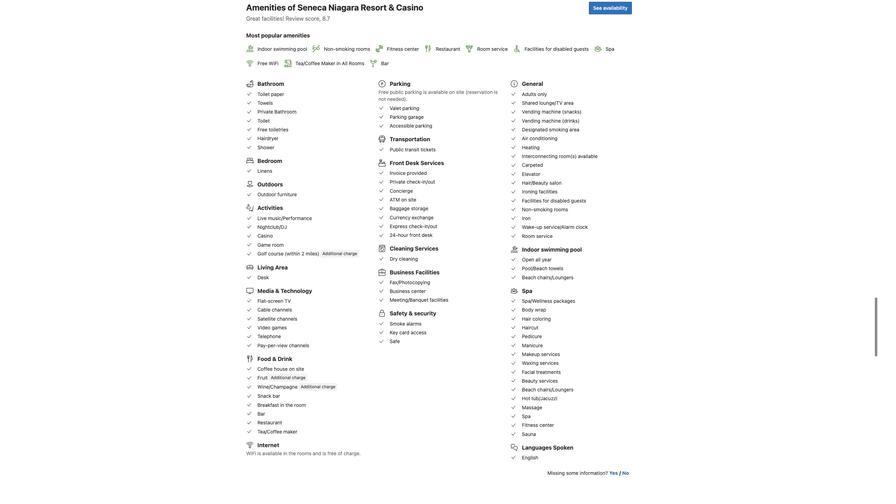 Task type: locate. For each thing, give the bounding box(es) containing it.
in right breakfast
[[280, 402, 284, 408]]

1 horizontal spatial fitness center
[[522, 422, 554, 428]]

1 vertical spatial on
[[401, 197, 407, 203]]

machine for (drinks)
[[542, 118, 561, 124]]

is down internet on the bottom left of the page
[[257, 451, 261, 456]]

of up review
[[288, 2, 296, 12]]

additional for wine/champagne
[[301, 384, 321, 390]]

& up screen
[[275, 288, 280, 294]]

adults only
[[522, 91, 547, 97]]

bar right rooms
[[381, 60, 389, 66]]

non- up tea/coffee maker in all rooms
[[324, 46, 336, 52]]

desk up invoice provided
[[406, 160, 419, 166]]

atm
[[390, 197, 400, 203]]

0 horizontal spatial fitness
[[387, 46, 403, 52]]

vending down shared
[[522, 109, 541, 115]]

media
[[258, 288, 274, 294]]

the down maker
[[289, 451, 296, 456]]

& right food
[[272, 356, 277, 362]]

beach chairs/loungers down pool/beach towels
[[522, 275, 574, 280]]

additional down the fruit additional charge at left bottom
[[301, 384, 321, 390]]

0 vertical spatial machine
[[542, 109, 561, 115]]

shower
[[258, 144, 274, 150]]

in/out up desk at the left of page
[[425, 223, 438, 229]]

swimming up year
[[541, 246, 569, 253]]

view
[[278, 343, 288, 349]]

1 horizontal spatial site
[[408, 197, 417, 203]]

security
[[414, 311, 437, 317]]

2 vertical spatial in
[[283, 451, 287, 456]]

2 horizontal spatial charge
[[344, 251, 357, 256]]

disabled
[[553, 46, 573, 52], [551, 198, 570, 204]]

see availability
[[593, 5, 628, 11]]

0 vertical spatial free
[[258, 60, 268, 66]]

in left all
[[337, 60, 341, 66]]

1 vertical spatial parking
[[390, 114, 407, 120]]

private for private check-in/out
[[390, 179, 406, 185]]

1 vertical spatial facilities for disabled guests
[[522, 198, 587, 204]]

check- for private
[[407, 179, 423, 185]]

music/performance
[[268, 215, 312, 221]]

of right free
[[338, 451, 343, 456]]

channels up games
[[277, 316, 297, 322]]

1 horizontal spatial charge
[[322, 384, 336, 390]]

tea/coffee up internet on the bottom left of the page
[[258, 429, 282, 435]]

1 horizontal spatial available
[[428, 89, 448, 95]]

smoking down vending machine (drinks)
[[549, 127, 568, 133]]

2 vending from the top
[[522, 118, 541, 124]]

languages
[[522, 445, 552, 451]]

bar down breakfast
[[258, 411, 265, 417]]

snack bar
[[258, 393, 280, 399]]

toilet up towels
[[258, 91, 270, 97]]

business up meeting/banquet
[[390, 288, 410, 294]]

1 vertical spatial swimming
[[541, 246, 569, 253]]

1 vertical spatial services
[[415, 246, 439, 252]]

site left the (reservation
[[456, 89, 465, 95]]

machine for (snacks)
[[542, 109, 561, 115]]

available for wifi is available in the rooms and is free of charge.
[[262, 451, 282, 456]]

0 vertical spatial facilities
[[539, 189, 558, 195]]

is
[[423, 89, 427, 95], [494, 89, 498, 95], [257, 451, 261, 456], [323, 451, 326, 456]]

0 vertical spatial private
[[258, 109, 273, 115]]

facilities for meeting/banquet facilities
[[430, 297, 449, 303]]

services down desk at the left of page
[[415, 246, 439, 252]]

bedroom
[[258, 158, 282, 164]]

in/out
[[423, 179, 435, 185], [425, 223, 438, 229]]

0 vertical spatial facilities
[[525, 46, 545, 52]]

private check-in/out
[[390, 179, 435, 185]]

alarms
[[407, 321, 422, 327]]

0 horizontal spatial tea/coffee
[[258, 429, 282, 435]]

additional inside the fruit additional charge
[[271, 375, 291, 381]]

indoor up free wifi
[[258, 46, 272, 52]]

bathroom up the toilet paper
[[258, 81, 284, 87]]

tickets
[[421, 146, 436, 152]]

room down wine/champagne additional charge
[[294, 402, 306, 408]]

0 horizontal spatial charge
[[292, 375, 306, 381]]

hairdryer
[[258, 135, 279, 141]]

1 vertical spatial check-
[[409, 223, 425, 229]]

non-smoking rooms down ironing facilities
[[522, 207, 568, 212]]

facilities up fax/photocopying
[[416, 269, 440, 275]]

makeup
[[522, 351, 540, 357]]

check- up front
[[409, 223, 425, 229]]

1 chairs/loungers from the top
[[538, 275, 574, 280]]

score,
[[305, 15, 321, 22]]

1 horizontal spatial non-smoking rooms
[[522, 207, 568, 212]]

channels
[[272, 307, 292, 313], [277, 316, 297, 322], [289, 343, 309, 349]]

toilet paper
[[258, 91, 284, 97]]

1 vertical spatial facilities
[[522, 198, 542, 204]]

facilities down hair/beauty salon
[[539, 189, 558, 195]]

beach chairs/loungers up tub/jacuzzi
[[522, 387, 574, 393]]

card
[[400, 330, 410, 336]]

fax/photocopying
[[390, 279, 430, 285]]

2 vertical spatial site
[[296, 366, 304, 372]]

facilities!
[[262, 15, 284, 22]]

0 horizontal spatial service
[[492, 46, 508, 52]]

accessible parking
[[390, 123, 433, 129]]

in/out down provided
[[423, 179, 435, 185]]

free up not
[[379, 89, 389, 95]]

vending for vending machine (snacks)
[[522, 109, 541, 115]]

1 horizontal spatial wifi
[[269, 60, 279, 66]]

pool down "clock"
[[570, 246, 582, 253]]

machine down "vending machine (snacks)"
[[542, 118, 561, 124]]

parking right public
[[405, 89, 422, 95]]

2 vertical spatial parking
[[416, 123, 433, 129]]

1 vertical spatial channels
[[277, 316, 297, 322]]

services down treatments
[[539, 378, 558, 384]]

rooms up rooms
[[356, 46, 370, 52]]

chairs/loungers down towels
[[538, 275, 574, 280]]

interconnecting room(s) available
[[522, 153, 598, 159]]

channels for satellite channels
[[277, 316, 297, 322]]

1 vertical spatial restaurant
[[258, 420, 282, 426]]

1 vertical spatial room service
[[522, 233, 553, 239]]

1 machine from the top
[[542, 109, 561, 115]]

golf
[[258, 251, 267, 257]]

0 horizontal spatial of
[[288, 2, 296, 12]]

0 horizontal spatial wifi
[[246, 451, 256, 456]]

lounge/tv
[[540, 100, 563, 106]]

& for safety & security
[[409, 311, 413, 317]]

desk down living on the left bottom of page
[[258, 275, 269, 281]]

additional right the "miles)"
[[323, 251, 343, 256]]

coloring
[[533, 316, 551, 322]]

0 vertical spatial in/out
[[423, 179, 435, 185]]

public transit tickets
[[390, 146, 436, 152]]

cleaning services
[[390, 246, 439, 252]]

casino
[[396, 2, 424, 12], [258, 233, 273, 239]]

not
[[379, 96, 386, 102]]

parking down valet
[[390, 114, 407, 120]]

the down wine/champagne additional charge
[[286, 402, 293, 408]]

& for media & technology
[[275, 288, 280, 294]]

1 vertical spatial chairs/loungers
[[538, 387, 574, 393]]

room
[[272, 242, 284, 248], [294, 402, 306, 408]]

1 vertical spatial beach
[[522, 387, 536, 393]]

(drinks)
[[563, 118, 580, 124]]

open
[[522, 257, 535, 263]]

services down tickets
[[421, 160, 444, 166]]

0 horizontal spatial casino
[[258, 233, 273, 239]]

in/out for express check-in/out
[[425, 223, 438, 229]]

flat-screen tv
[[258, 298, 291, 304]]

24-hour front desk
[[390, 232, 433, 238]]

outdoor furniture
[[258, 192, 297, 198]]

additional down the coffee house on site
[[271, 375, 291, 381]]

in/out for private check-in/out
[[423, 179, 435, 185]]

toilet up free toiletries
[[258, 118, 270, 124]]

parking
[[405, 89, 422, 95], [403, 105, 420, 111], [416, 123, 433, 129]]

beach down the beauty
[[522, 387, 536, 393]]

treatments
[[537, 369, 561, 375]]

1 vertical spatial room
[[522, 233, 535, 239]]

services up treatments
[[540, 360, 559, 366]]

video
[[258, 325, 271, 331]]

smoking up all
[[336, 46, 355, 52]]

0 horizontal spatial site
[[296, 366, 304, 372]]

2 horizontal spatial on
[[449, 89, 455, 95]]

bathroom up toiletries
[[275, 109, 297, 115]]

parking for parking
[[390, 81, 411, 87]]

parking up 'parking garage'
[[403, 105, 420, 111]]

coffee
[[258, 366, 273, 372]]

services for waxing services
[[540, 360, 559, 366]]

yes
[[610, 470, 618, 476]]

additional inside wine/champagne additional charge
[[301, 384, 321, 390]]

2 toilet from the top
[[258, 118, 270, 124]]

private down towels
[[258, 109, 273, 115]]

1 toilet from the top
[[258, 91, 270, 97]]

0 vertical spatial of
[[288, 2, 296, 12]]

1 vertical spatial for
[[543, 198, 550, 204]]

1 beach chairs/loungers from the top
[[522, 275, 574, 280]]

snack
[[258, 393, 271, 399]]

facilities down ironing
[[522, 198, 542, 204]]

& for food & drink
[[272, 356, 277, 362]]

indoor up open
[[522, 246, 540, 253]]

linens
[[258, 168, 272, 174]]

charge inside wine/champagne additional charge
[[322, 384, 336, 390]]

facilities
[[525, 46, 545, 52], [522, 198, 542, 204], [416, 269, 440, 275]]

1 business from the top
[[390, 269, 414, 275]]

0 vertical spatial area
[[564, 100, 574, 106]]

1 horizontal spatial indoor
[[522, 246, 540, 253]]

0 vertical spatial bathroom
[[258, 81, 284, 87]]

amenities
[[246, 2, 286, 12]]

all
[[536, 257, 541, 263]]

casino inside 'amenities of seneca niagara resort & casino great facilities! review score, 8.7'
[[396, 2, 424, 12]]

2 business from the top
[[390, 288, 410, 294]]

0 horizontal spatial fitness center
[[387, 46, 419, 52]]

0 horizontal spatial pool
[[298, 46, 307, 52]]

services up waxing services
[[542, 351, 560, 357]]

1 vertical spatial beach chairs/loungers
[[522, 387, 574, 393]]

2 horizontal spatial rooms
[[554, 207, 568, 212]]

key
[[390, 330, 398, 336]]

free up hairdryer
[[258, 127, 268, 133]]

free for free toiletries
[[258, 127, 268, 133]]

2 vertical spatial services
[[539, 378, 558, 384]]

spa/wellness
[[522, 298, 553, 304]]

facial treatments
[[522, 369, 561, 375]]

additional for fruit
[[271, 375, 291, 381]]

1 vertical spatial available
[[578, 153, 598, 159]]

1 vertical spatial free
[[379, 89, 389, 95]]

in down maker
[[283, 451, 287, 456]]

per-
[[268, 343, 278, 349]]

pool/beach towels
[[522, 266, 564, 272]]

0 horizontal spatial facilities
[[430, 297, 449, 303]]

on right atm
[[401, 197, 407, 203]]

smoking down ironing facilities
[[534, 207, 553, 212]]

check-
[[407, 179, 423, 185], [409, 223, 425, 229]]

1 horizontal spatial tea/coffee
[[296, 60, 320, 66]]

1 vertical spatial disabled
[[551, 198, 570, 204]]

charge
[[344, 251, 357, 256], [292, 375, 306, 381], [322, 384, 336, 390]]

1 horizontal spatial fitness
[[522, 422, 538, 428]]

1 horizontal spatial swimming
[[541, 246, 569, 253]]

towels
[[258, 100, 273, 106]]

facilities up security
[[430, 297, 449, 303]]

on left the (reservation
[[449, 89, 455, 95]]

clock
[[576, 224, 588, 230]]

& up alarms
[[409, 311, 413, 317]]

charge for wine/champagne
[[322, 384, 336, 390]]

business up fax/photocopying
[[390, 269, 414, 275]]

private down invoice
[[390, 179, 406, 185]]

2 machine from the top
[[542, 118, 561, 124]]

1 vending from the top
[[522, 109, 541, 115]]

0 vertical spatial for
[[546, 46, 552, 52]]

0 horizontal spatial available
[[262, 451, 282, 456]]

private for private bathroom
[[258, 109, 273, 115]]

swimming down the "most popular amenities"
[[273, 46, 296, 52]]

area down (drinks)
[[570, 127, 580, 133]]

0 vertical spatial fitness
[[387, 46, 403, 52]]

makeup services
[[522, 351, 560, 357]]

2 vertical spatial additional
[[301, 384, 321, 390]]

outdoor
[[258, 192, 276, 198]]

channels right view
[[289, 343, 309, 349]]

0 horizontal spatial on
[[289, 366, 295, 372]]

1 vertical spatial facilities
[[430, 297, 449, 303]]

facilities up general
[[525, 46, 545, 52]]

beach down pool/beach
[[522, 275, 536, 280]]

charge inside the fruit additional charge
[[292, 375, 306, 381]]

fitness center
[[387, 46, 419, 52], [522, 422, 554, 428]]

business for business center
[[390, 288, 410, 294]]

0 horizontal spatial non-
[[324, 46, 336, 52]]

site up wine/champagne additional charge
[[296, 366, 304, 372]]

rooms left and
[[297, 451, 312, 456]]

2 vertical spatial rooms
[[297, 451, 312, 456]]

conditioning
[[530, 135, 558, 141]]

free down popular
[[258, 60, 268, 66]]

indoor swimming pool
[[258, 46, 307, 52], [522, 246, 582, 253]]

vending up designated
[[522, 118, 541, 124]]

transit
[[405, 146, 420, 152]]

0 vertical spatial guests
[[574, 46, 589, 52]]

1 horizontal spatial service
[[537, 233, 553, 239]]

area up (snacks)
[[564, 100, 574, 106]]

area
[[275, 264, 288, 271]]

free toiletries
[[258, 127, 289, 133]]

free inside free public parking is available on site (reservation is not needed).
[[379, 89, 389, 95]]

chairs/loungers up tub/jacuzzi
[[538, 387, 574, 393]]

amenities of seneca niagara resort & casino great facilities! review score, 8.7
[[246, 2, 424, 22]]

fitness
[[387, 46, 403, 52], [522, 422, 538, 428]]

1 beach from the top
[[522, 275, 536, 280]]

site up baggage storage
[[408, 197, 417, 203]]

check- down provided
[[407, 179, 423, 185]]

haircut
[[522, 325, 539, 331]]

1 vertical spatial services
[[540, 360, 559, 366]]

rooms up service/alarm
[[554, 207, 568, 212]]

indoor swimming pool down the "most popular amenities"
[[258, 46, 307, 52]]

2 parking from the top
[[390, 114, 407, 120]]

business facilities
[[390, 269, 440, 275]]

of
[[288, 2, 296, 12], [338, 451, 343, 456]]

live music/performance
[[258, 215, 312, 221]]

0 vertical spatial parking
[[405, 89, 422, 95]]

1 horizontal spatial on
[[401, 197, 407, 203]]

channels up satellite channels
[[272, 307, 292, 313]]

0 vertical spatial casino
[[396, 2, 424, 12]]

vending machine (drinks)
[[522, 118, 580, 124]]

indoor swimming pool up year
[[522, 246, 582, 253]]

ironing facilities
[[522, 189, 558, 195]]

non- up iron at the top right of page
[[522, 207, 534, 212]]

facilities
[[539, 189, 558, 195], [430, 297, 449, 303]]

wifi is available in the rooms and is free of charge.
[[246, 451, 361, 456]]

1 horizontal spatial of
[[338, 451, 343, 456]]

tv
[[285, 298, 291, 304]]

1 vertical spatial wifi
[[246, 451, 256, 456]]

safe
[[390, 339, 400, 345]]

charge inside golf course (within 2 miles) additional charge
[[344, 251, 357, 256]]

site inside free public parking is available on site (reservation is not needed).
[[456, 89, 465, 95]]

toilet for toilet paper
[[258, 91, 270, 97]]

1 vertical spatial service
[[537, 233, 553, 239]]

1 horizontal spatial indoor swimming pool
[[522, 246, 582, 253]]

8.7
[[322, 15, 330, 22]]

& right resort
[[389, 2, 395, 12]]

1 vertical spatial bar
[[258, 411, 265, 417]]

additional inside golf course (within 2 miles) additional charge
[[323, 251, 343, 256]]

parking down garage
[[416, 123, 433, 129]]

1 vertical spatial rooms
[[554, 207, 568, 212]]

0 vertical spatial toilet
[[258, 91, 270, 97]]

1 parking from the top
[[390, 81, 411, 87]]

pool down amenities
[[298, 46, 307, 52]]

toilet for toilet
[[258, 118, 270, 124]]

on right house
[[289, 366, 295, 372]]

game
[[258, 242, 271, 248]]

area
[[564, 100, 574, 106], [570, 127, 580, 133]]

tea/coffee left maker
[[296, 60, 320, 66]]

machine down lounge/tv
[[542, 109, 561, 115]]

parking up public
[[390, 81, 411, 87]]

(reservation
[[466, 89, 493, 95]]

room up "course"
[[272, 242, 284, 248]]

0 vertical spatial bar
[[381, 60, 389, 66]]

1 vertical spatial pool
[[570, 246, 582, 253]]

1 vertical spatial charge
[[292, 375, 306, 381]]

invoice
[[390, 170, 406, 176]]

internet
[[258, 442, 279, 448]]

non-smoking rooms up all
[[324, 46, 370, 52]]



Task type: vqa. For each thing, say whether or not it's contained in the screenshot.


Task type: describe. For each thing, give the bounding box(es) containing it.
smoke alarms
[[390, 321, 422, 327]]

invoice provided
[[390, 170, 427, 176]]

vending for vending machine (drinks)
[[522, 118, 541, 124]]

free for free public parking is available on site (reservation is not needed).
[[379, 89, 389, 95]]

2 vertical spatial center
[[540, 422, 554, 428]]

1 vertical spatial the
[[289, 451, 296, 456]]

0 vertical spatial wifi
[[269, 60, 279, 66]]

parking for accessible
[[416, 123, 433, 129]]

1 vertical spatial non-
[[522, 207, 534, 212]]

0 vertical spatial disabled
[[553, 46, 573, 52]]

express check-in/out
[[390, 223, 438, 229]]

1 vertical spatial smoking
[[549, 127, 568, 133]]

available for interconnecting room(s) available
[[578, 153, 598, 159]]

2 vertical spatial on
[[289, 366, 295, 372]]

parking garage
[[390, 114, 424, 120]]

currency
[[390, 214, 411, 220]]

transportation
[[390, 136, 430, 143]]

dry
[[390, 256, 398, 262]]

2 vertical spatial channels
[[289, 343, 309, 349]]

area for shared lounge/tv area
[[564, 100, 574, 106]]

1 vertical spatial guests
[[571, 198, 587, 204]]

cleaning
[[390, 246, 414, 252]]

0 horizontal spatial room service
[[477, 46, 508, 52]]

0 vertical spatial non-smoking rooms
[[324, 46, 370, 52]]

0 vertical spatial smoking
[[336, 46, 355, 52]]

amenities
[[284, 32, 310, 39]]

spoken
[[553, 445, 574, 451]]

1 vertical spatial center
[[411, 288, 426, 294]]

0 vertical spatial services
[[421, 160, 444, 166]]

most
[[246, 32, 260, 39]]

wine/champagne additional charge
[[258, 384, 336, 390]]

ironing
[[522, 189, 538, 195]]

0 vertical spatial in
[[337, 60, 341, 66]]

0 horizontal spatial restaurant
[[258, 420, 282, 426]]

interconnecting
[[522, 153, 558, 159]]

/
[[620, 470, 621, 476]]

0 vertical spatial indoor
[[258, 46, 272, 52]]

availability
[[604, 5, 628, 11]]

2 beach from the top
[[522, 387, 536, 393]]

information?
[[580, 470, 608, 476]]

niagara
[[329, 2, 359, 12]]

game room
[[258, 242, 284, 248]]

on inside free public parking is available on site (reservation is not needed).
[[449, 89, 455, 95]]

0 vertical spatial spa
[[606, 46, 615, 52]]

popular
[[261, 32, 282, 39]]

wake-up service/alarm clock
[[522, 224, 588, 230]]

most popular amenities
[[246, 32, 310, 39]]

0 horizontal spatial rooms
[[297, 451, 312, 456]]

0 vertical spatial center
[[405, 46, 419, 52]]

paper
[[271, 91, 284, 97]]

needed).
[[387, 96, 408, 102]]

free for free wifi
[[258, 60, 268, 66]]

towels
[[549, 266, 564, 272]]

of inside 'amenities of seneca niagara resort & casino great facilities! review score, 8.7'
[[288, 2, 296, 12]]

1 vertical spatial of
[[338, 451, 343, 456]]

cleaning
[[399, 256, 418, 262]]

0 vertical spatial pool
[[298, 46, 307, 52]]

drink
[[278, 356, 292, 362]]

business for business facilities
[[390, 269, 414, 275]]

front desk services
[[390, 160, 444, 166]]

elevator
[[522, 171, 541, 177]]

0 horizontal spatial indoor swimming pool
[[258, 46, 307, 52]]

open all year
[[522, 257, 552, 263]]

0 vertical spatial the
[[286, 402, 293, 408]]

2 vertical spatial facilities
[[416, 269, 440, 275]]

no
[[623, 470, 629, 476]]

media & technology
[[258, 288, 312, 294]]

2 chairs/loungers from the top
[[538, 387, 574, 393]]

0 horizontal spatial room
[[477, 46, 490, 52]]

living area
[[258, 264, 288, 271]]

2 vertical spatial smoking
[[534, 207, 553, 212]]

1 vertical spatial spa
[[522, 288, 533, 294]]

atm on site
[[390, 197, 417, 203]]

wrap
[[535, 307, 546, 313]]

spa/wellness packages
[[522, 298, 576, 304]]

1 vertical spatial in
[[280, 402, 284, 408]]

seneca
[[298, 2, 327, 12]]

charge.
[[344, 451, 361, 456]]

1 horizontal spatial room
[[294, 402, 306, 408]]

only
[[538, 91, 547, 97]]

flat-
[[258, 298, 268, 304]]

0 horizontal spatial swimming
[[273, 46, 296, 52]]

express
[[390, 223, 408, 229]]

0 vertical spatial rooms
[[356, 46, 370, 52]]

0 vertical spatial room
[[272, 242, 284, 248]]

parking for valet
[[403, 105, 420, 111]]

0 horizontal spatial desk
[[258, 275, 269, 281]]

& inside 'amenities of seneca niagara resort & casino great facilities! review score, 8.7'
[[389, 2, 395, 12]]

facilities for ironing facilities
[[539, 189, 558, 195]]

great
[[246, 15, 260, 22]]

general
[[522, 81, 543, 87]]

telephone
[[258, 334, 281, 340]]

1 horizontal spatial pool
[[570, 246, 582, 253]]

currency exchange
[[390, 214, 434, 220]]

adults
[[522, 91, 537, 97]]

0 vertical spatial facilities for disabled guests
[[525, 46, 589, 52]]

charge for fruit
[[292, 375, 306, 381]]

1 horizontal spatial desk
[[406, 160, 419, 166]]

pay-per-view channels
[[258, 343, 309, 349]]

yes button
[[610, 470, 618, 477]]

waxing services
[[522, 360, 559, 366]]

breakfast in the room
[[258, 402, 306, 408]]

packages
[[554, 298, 576, 304]]

english
[[522, 455, 539, 461]]

is right and
[[323, 451, 326, 456]]

valet parking
[[390, 105, 420, 111]]

24-
[[390, 232, 398, 238]]

missing
[[548, 470, 565, 476]]

channels for cable channels
[[272, 307, 292, 313]]

1 horizontal spatial restaurant
[[436, 46, 461, 52]]

services for beauty services
[[539, 378, 558, 384]]

2 beach chairs/loungers from the top
[[522, 387, 574, 393]]

front
[[410, 232, 421, 238]]

is right the (reservation
[[494, 89, 498, 95]]

1 vertical spatial bathroom
[[275, 109, 297, 115]]

area for designated smoking area
[[570, 127, 580, 133]]

pedicure
[[522, 334, 542, 340]]

see availability button
[[589, 2, 632, 14]]

parking inside free public parking is available on site (reservation is not needed).
[[405, 89, 422, 95]]

house
[[274, 366, 288, 372]]

wake-
[[522, 224, 537, 230]]

1 horizontal spatial bar
[[381, 60, 389, 66]]

hot tub/jacuzzi
[[522, 396, 558, 402]]

safety
[[390, 311, 408, 317]]

private bathroom
[[258, 109, 297, 115]]

cable channels
[[258, 307, 292, 313]]

is up garage
[[423, 89, 427, 95]]

2 vertical spatial spa
[[522, 414, 531, 419]]

review
[[286, 15, 304, 22]]

1 vertical spatial non-smoking rooms
[[522, 207, 568, 212]]

live
[[258, 215, 267, 221]]

tea/coffee for tea/coffee maker
[[258, 429, 282, 435]]

resort
[[361, 2, 387, 12]]

food & drink
[[258, 356, 292, 362]]

tea/coffee for tea/coffee maker in all rooms
[[296, 60, 320, 66]]

designated smoking area
[[522, 127, 580, 133]]

1 vertical spatial fitness
[[522, 422, 538, 428]]

available inside free public parking is available on site (reservation is not needed).
[[428, 89, 448, 95]]

0 vertical spatial non-
[[324, 46, 336, 52]]

furniture
[[278, 192, 297, 198]]

safety & security
[[390, 311, 437, 317]]

video games
[[258, 325, 287, 331]]

living
[[258, 264, 274, 271]]

1 vertical spatial indoor swimming pool
[[522, 246, 582, 253]]

fruit
[[258, 375, 268, 381]]

check- for express
[[409, 223, 425, 229]]

outdoors
[[258, 181, 283, 188]]

parking for parking garage
[[390, 114, 407, 120]]

services for makeup services
[[542, 351, 560, 357]]

0 vertical spatial fitness center
[[387, 46, 419, 52]]

1 vertical spatial fitness center
[[522, 422, 554, 428]]

body wrap
[[522, 307, 546, 313]]

tub/jacuzzi
[[532, 396, 558, 402]]

baggage storage
[[390, 206, 429, 212]]



